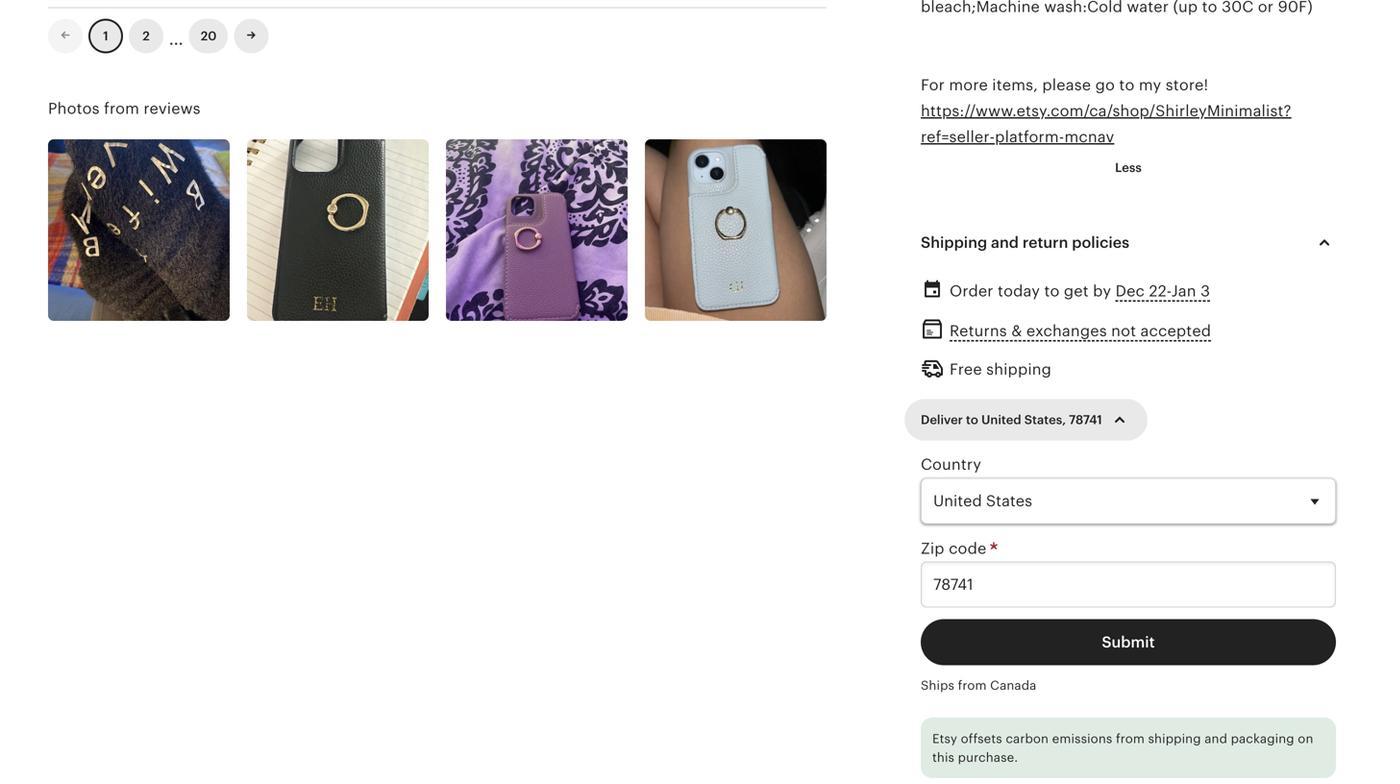 Task type: locate. For each thing, give the bounding box(es) containing it.
1 horizontal spatial shipping
[[1149, 732, 1202, 747]]

2 link
[[129, 19, 163, 54]]

from right "emissions"
[[1116, 732, 1145, 747]]

submit button
[[921, 620, 1337, 666]]

for more items, please go to my store! https://www.etsy.com/ca/shop/shirleyminimalist? ref=seller-platform-mcnav
[[921, 76, 1292, 146]]

photos from reviews
[[48, 100, 201, 117]]

1 horizontal spatial from
[[958, 679, 987, 693]]

1 vertical spatial shipping
[[1149, 732, 1202, 747]]

2 vertical spatial to
[[966, 413, 979, 428]]

1 link
[[88, 19, 123, 54]]

from right ships
[[958, 679, 987, 693]]

&
[[1012, 322, 1023, 340]]

0 horizontal spatial to
[[966, 413, 979, 428]]

2 horizontal spatial from
[[1116, 732, 1145, 747]]

ships
[[921, 679, 955, 693]]

0 vertical spatial to
[[1120, 76, 1135, 94]]

photos
[[48, 100, 100, 117]]

to left get
[[1045, 283, 1060, 300]]

shipping down &
[[987, 361, 1052, 378]]

order
[[950, 283, 994, 300]]

shipping and return policies button
[[904, 220, 1354, 266]]

to inside 'for more items, please go to my store! https://www.etsy.com/ca/shop/shirleyminimalist? ref=seller-platform-mcnav'
[[1120, 76, 1135, 94]]

packaging
[[1231, 732, 1295, 747]]

2 vertical spatial from
[[1116, 732, 1145, 747]]

0 horizontal spatial shipping
[[987, 361, 1052, 378]]

1 vertical spatial from
[[958, 679, 987, 693]]

shipping left packaging
[[1149, 732, 1202, 747]]

1 vertical spatial and
[[1205, 732, 1228, 747]]

from right photos
[[104, 100, 139, 117]]

3
[[1201, 283, 1211, 300]]

https://www.etsy.com/ca/shop/shirleyminimalist? ref=seller-platform-mcnav link
[[921, 102, 1292, 146]]

0 horizontal spatial from
[[104, 100, 139, 117]]

deliver to united states, 78741
[[921, 413, 1103, 428]]

exchanges
[[1027, 322, 1108, 340]]

states,
[[1025, 413, 1067, 428]]

from
[[104, 100, 139, 117], [958, 679, 987, 693], [1116, 732, 1145, 747]]

go
[[1096, 76, 1116, 94]]

1 horizontal spatial to
[[1045, 283, 1060, 300]]

and left packaging
[[1205, 732, 1228, 747]]

shipping
[[921, 234, 988, 252]]

less button
[[1101, 150, 1157, 185]]

and
[[992, 234, 1019, 252], [1205, 732, 1228, 747]]

to right go
[[1120, 76, 1135, 94]]

emissions
[[1053, 732, 1113, 747]]

https://www.etsy.com/ca/shop/shirleyminimalist?
[[921, 102, 1292, 120]]

submit
[[1102, 634, 1156, 652]]

this
[[933, 751, 955, 765]]

to
[[1120, 76, 1135, 94], [1045, 283, 1060, 300], [966, 413, 979, 428]]

1 vertical spatial to
[[1045, 283, 1060, 300]]

to left united
[[966, 413, 979, 428]]

1 horizontal spatial and
[[1205, 732, 1228, 747]]

and left return
[[992, 234, 1019, 252]]

from for reviews
[[104, 100, 139, 117]]

return
[[1023, 234, 1069, 252]]

offsets
[[961, 732, 1003, 747]]

shipping
[[987, 361, 1052, 378], [1149, 732, 1202, 747]]

order today to get by dec 22-jan 3
[[950, 283, 1211, 300]]

shipping inside etsy offsets carbon emissions from shipping and packaging on this purchase.
[[1149, 732, 1202, 747]]

free shipping
[[950, 361, 1052, 378]]

2
[[143, 29, 150, 43]]

0 vertical spatial from
[[104, 100, 139, 117]]

2 horizontal spatial to
[[1120, 76, 1135, 94]]

0 vertical spatial and
[[992, 234, 1019, 252]]

etsy offsets carbon emissions from shipping and packaging on this purchase.
[[933, 732, 1314, 765]]

0 horizontal spatial and
[[992, 234, 1019, 252]]

zip
[[921, 540, 945, 558]]



Task type: vqa. For each thing, say whether or not it's contained in the screenshot.
Zip code
yes



Task type: describe. For each thing, give the bounding box(es) containing it.
deliver
[[921, 413, 963, 428]]

and inside etsy offsets carbon emissions from shipping and packaging on this purchase.
[[1205, 732, 1228, 747]]

1
[[103, 29, 108, 43]]

from inside etsy offsets carbon emissions from shipping and packaging on this purchase.
[[1116, 732, 1145, 747]]

returns
[[950, 322, 1008, 340]]

…
[[169, 22, 183, 50]]

less
[[1116, 161, 1142, 175]]

jan
[[1172, 283, 1197, 300]]

free
[[950, 361, 983, 378]]

dec
[[1116, 283, 1145, 300]]

canada
[[991, 679, 1037, 693]]

get
[[1064, 283, 1089, 300]]

ref=seller-
[[921, 129, 995, 146]]

by
[[1094, 283, 1112, 300]]

dec 22-jan 3 button
[[1116, 278, 1211, 306]]

on
[[1299, 732, 1314, 747]]

20 link
[[189, 19, 228, 54]]

today
[[998, 283, 1041, 300]]

accepted
[[1141, 322, 1212, 340]]

carbon
[[1006, 732, 1049, 747]]

reviews
[[144, 100, 201, 117]]

0 vertical spatial shipping
[[987, 361, 1052, 378]]

to inside 'dropdown button'
[[966, 413, 979, 428]]

deliver to united states, 78741 button
[[907, 400, 1146, 441]]

items,
[[993, 76, 1039, 94]]

code
[[949, 540, 987, 558]]

returns & exchanges not accepted
[[950, 322, 1212, 340]]

from for canada
[[958, 679, 987, 693]]

my
[[1139, 76, 1162, 94]]

returns & exchanges not accepted button
[[950, 317, 1212, 345]]

78741
[[1070, 413, 1103, 428]]

mcnav
[[1065, 129, 1115, 146]]

zip code
[[921, 540, 991, 558]]

20
[[201, 29, 217, 43]]

united
[[982, 413, 1022, 428]]

and inside dropdown button
[[992, 234, 1019, 252]]

etsy
[[933, 732, 958, 747]]

more
[[950, 76, 988, 94]]

not
[[1112, 322, 1137, 340]]

shipping and return policies
[[921, 234, 1130, 252]]

purchase.
[[958, 751, 1019, 765]]

Zip code text field
[[921, 562, 1337, 608]]

ships from canada
[[921, 679, 1037, 693]]

store!
[[1166, 76, 1209, 94]]

platform-
[[995, 129, 1065, 146]]

please
[[1043, 76, 1092, 94]]

for
[[921, 76, 945, 94]]

policies
[[1072, 234, 1130, 252]]

country
[[921, 456, 982, 474]]

22-
[[1150, 283, 1172, 300]]



